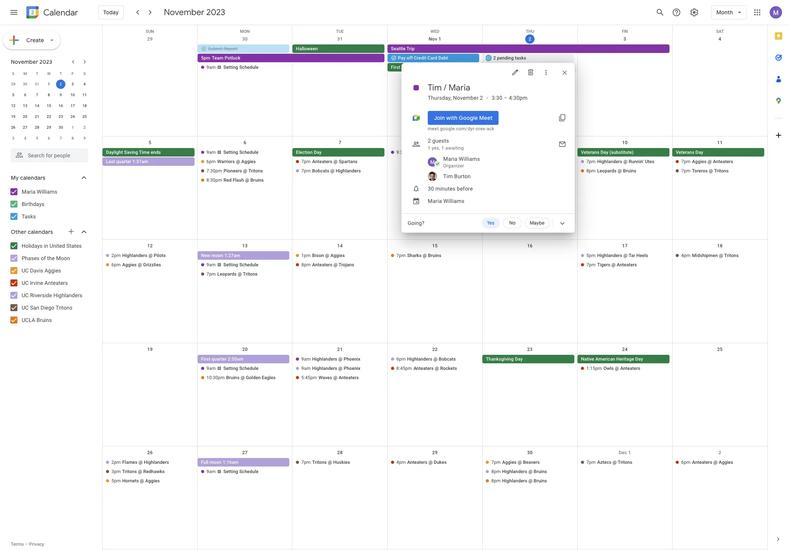 Task type: locate. For each thing, give the bounding box(es) containing it.
7pm tigers @ anteaters
[[586, 262, 637, 268]]

4 down sat
[[719, 36, 721, 42]]

bruins
[[623, 168, 636, 174], [250, 177, 264, 183], [428, 253, 441, 258], [37, 317, 52, 323], [226, 375, 240, 381], [534, 469, 547, 475], [534, 479, 547, 484]]

/
[[518, 65, 520, 70], [444, 82, 447, 93]]

maria williams inside my calendars 'list'
[[22, 189, 57, 195]]

setting schedule down potluck
[[223, 65, 258, 70]]

2 horizontal spatial 3
[[624, 36, 626, 42]]

1 horizontal spatial –
[[504, 95, 508, 101]]

27 inside row group
[[23, 125, 27, 130]]

8pm
[[586, 168, 596, 174], [301, 262, 311, 268], [491, 469, 501, 475], [491, 479, 501, 484]]

3 setting from the top
[[223, 262, 238, 268]]

0 vertical spatial phoenix
[[344, 357, 361, 362]]

phoenix
[[344, 357, 361, 362], [344, 366, 361, 371]]

guests
[[432, 138, 449, 144]]

27 for 1
[[23, 125, 27, 130]]

moon inside button
[[211, 253, 223, 258]]

uc left riverside
[[22, 292, 29, 299]]

november inside tim / maria thursday, november 2 ⋅ 3:30 – 4:30pm
[[453, 95, 479, 101]]

27 element
[[21, 123, 30, 132]]

0 horizontal spatial 12
[[11, 104, 15, 108]]

1 vertical spatial phoenix
[[344, 366, 361, 371]]

calendars
[[20, 174, 45, 181], [28, 229, 53, 236]]

0 vertical spatial november
[[164, 7, 204, 18]]

row group
[[7, 79, 91, 144]]

/ inside the tim / maria button
[[518, 65, 520, 70]]

1 vertical spatial 31
[[35, 82, 39, 86]]

setting schedule
[[223, 65, 258, 70], [223, 150, 258, 155], [223, 262, 258, 268], [223, 366, 258, 371], [223, 469, 258, 475]]

calendars right my
[[20, 174, 45, 181]]

williams down 30 minutes before in the top right of the page
[[443, 198, 465, 204]]

6pm for 6pm warriors @ aggies
[[206, 159, 216, 164]]

7pm tritons @ huskies
[[301, 460, 350, 466]]

time right coffee
[[428, 150, 439, 155]]

tim inside tree item
[[443, 173, 453, 180]]

american down pay off credit card debt
[[416, 65, 436, 70]]

1 left yes,
[[428, 145, 431, 151]]

tritons right the diego
[[56, 305, 72, 311]]

25 inside 'element'
[[82, 115, 87, 119]]

1 vertical spatial month
[[470, 65, 483, 70]]

0 vertical spatial 12
[[11, 104, 15, 108]]

0 vertical spatial 24
[[70, 115, 75, 119]]

leopards for leopards @ bruins
[[597, 168, 617, 174]]

2 guests 1 yes, 1 awaiting
[[428, 138, 464, 151]]

3 down the 26 element
[[12, 136, 14, 140]]

5pm highlanders @ tar heels
[[586, 253, 648, 258]]

setting schedule up 10:30pm bruins @ golden eagles
[[223, 366, 258, 371]]

riverside
[[30, 292, 52, 299]]

2 9am highlanders @ phoenix from the top
[[301, 366, 361, 371]]

1 vertical spatial 11
[[717, 140, 723, 145]]

4 uc from the top
[[22, 305, 29, 311]]

2 vertical spatial 3
[[12, 136, 14, 140]]

0 horizontal spatial leopards
[[217, 272, 237, 277]]

1 down "24" element
[[72, 125, 74, 130]]

1 horizontal spatial month
[[717, 9, 733, 16]]

veterans up toreros
[[676, 150, 694, 155]]

row
[[103, 25, 768, 34], [103, 33, 768, 136], [7, 68, 91, 79], [7, 79, 91, 90], [7, 90, 91, 101], [7, 101, 91, 111], [7, 111, 91, 122], [7, 122, 91, 133], [7, 133, 91, 144], [103, 136, 768, 240], [103, 240, 768, 343], [103, 343, 768, 447], [103, 447, 768, 550]]

22
[[47, 115, 51, 119], [432, 347, 438, 352]]

day right election in the top of the page
[[314, 150, 322, 155]]

0 horizontal spatial first
[[201, 357, 210, 362]]

0 vertical spatial williams
[[459, 156, 480, 162]]

14 inside row group
[[35, 104, 39, 108]]

6pm highlanders @ bobcats
[[396, 357, 456, 362]]

uc for uc davis aggies
[[22, 268, 29, 274]]

26
[[11, 125, 15, 130], [147, 450, 153, 456]]

9 inside 'element'
[[83, 136, 86, 140]]

7pm for 7pm aggies @ anteaters
[[681, 159, 691, 164]]

11 up veterans day button
[[717, 140, 723, 145]]

1 vertical spatial calendars
[[28, 229, 53, 236]]

4pm for 4pm midshipmen @ tritons
[[681, 253, 691, 258]]

tritons down 'new moon 1:27am' button
[[243, 272, 258, 277]]

minutes
[[436, 186, 456, 192]]

tritons for 7pm aztecs @ tritons
[[618, 460, 632, 466]]

of down off
[[410, 65, 415, 70]]

1 vertical spatial bobcats
[[439, 357, 456, 362]]

– inside tim / maria thursday, november 2 ⋅ 3:30 – 4:30pm
[[504, 95, 508, 101]]

maria up birthdays
[[22, 189, 35, 195]]

1 horizontal spatial 9
[[83, 136, 86, 140]]

0 horizontal spatial 4pm
[[396, 460, 406, 466]]

day for veterans day
[[696, 150, 703, 155]]

tar
[[629, 253, 635, 258]]

2 inside tim / maria thursday, november 2 ⋅ 3:30 – 4:30pm
[[480, 95, 483, 101]]

1 horizontal spatial 3
[[72, 82, 74, 86]]

0 vertical spatial 4pm
[[681, 253, 691, 258]]

4 schedule from the top
[[239, 366, 258, 371]]

flames
[[122, 460, 137, 466]]

tue
[[336, 29, 344, 34]]

1 horizontal spatial heritage
[[616, 357, 634, 362]]

bobcats
[[312, 168, 329, 174], [439, 357, 456, 362]]

2 time from the left
[[428, 150, 439, 155]]

uc
[[22, 268, 29, 274], [22, 280, 29, 286], [22, 292, 29, 299], [22, 305, 29, 311]]

day for veterans day (substitute)
[[601, 150, 608, 155]]

1 9am highlanders @ phoenix from the top
[[301, 357, 361, 362]]

7pm for 7pm aztecs @ tritons
[[586, 460, 596, 466]]

time up '1:37am'
[[139, 150, 150, 155]]

cell
[[103, 44, 198, 72], [198, 44, 388, 72], [388, 44, 673, 72], [482, 44, 578, 72], [578, 44, 673, 72], [673, 44, 768, 72], [103, 148, 198, 185], [198, 148, 293, 185], [293, 148, 388, 185], [578, 148, 673, 185], [672, 148, 768, 185], [103, 252, 198, 279], [198, 252, 293, 279], [293, 252, 388, 279], [483, 252, 578, 279], [578, 252, 673, 279], [103, 355, 198, 383], [198, 355, 293, 383], [293, 355, 388, 383], [388, 355, 483, 383], [578, 355, 673, 383], [103, 459, 198, 486], [198, 459, 293, 486], [482, 459, 578, 486]]

4pm midshipmen @ tritons
[[681, 253, 739, 258]]

1 vertical spatial 27
[[242, 450, 248, 456]]

last quarter 1:37am button
[[103, 157, 194, 166]]

cell containing 6pm
[[388, 355, 483, 383]]

tritons right midshipmen
[[724, 253, 739, 258]]

day
[[401, 65, 409, 70], [314, 150, 322, 155], [601, 150, 608, 155], [696, 150, 703, 155], [515, 357, 523, 362], [635, 357, 643, 362]]

0 vertical spatial 2023
[[206, 7, 225, 18]]

full moon 1:16am
[[201, 460, 238, 466]]

1 2pm from the top
[[111, 253, 121, 258]]

0 horizontal spatial american
[[416, 65, 436, 70]]

4 setting from the top
[[223, 366, 238, 371]]

9 down 2, today element
[[60, 93, 62, 97]]

december 4 element
[[21, 134, 30, 143]]

0 vertical spatial 9
[[60, 93, 62, 97]]

submit report
[[208, 46, 238, 51]]

3 inside row
[[12, 136, 14, 140]]

0 vertical spatial 31
[[337, 36, 343, 42]]

s
[[12, 71, 14, 76], [83, 71, 86, 76]]

1 vertical spatial 2pm
[[111, 460, 121, 466]]

setting schedule for 27
[[223, 469, 258, 475]]

1 horizontal spatial 4pm
[[681, 253, 691, 258]]

waves
[[319, 375, 332, 381]]

golden
[[246, 375, 261, 381]]

7pm for 7pm tritons @ huskies
[[301, 460, 311, 466]]

5 for november 2023
[[12, 93, 14, 97]]

0 horizontal spatial 10
[[70, 93, 75, 97]]

1 schedule from the top
[[239, 65, 258, 70]]

(substitute)
[[610, 150, 634, 155]]

moon inside button
[[210, 460, 222, 466]]

11 up 18 element
[[82, 93, 87, 97]]

december 9 element
[[80, 134, 89, 143]]

quarter left 2:50am
[[211, 357, 227, 362]]

31 right october 30 element
[[35, 82, 39, 86]]

1 horizontal spatial 15
[[432, 243, 438, 249]]

burton
[[454, 173, 471, 180]]

setting schedule up 6pm warriors @ aggies
[[223, 150, 258, 155]]

1 horizontal spatial veterans
[[676, 150, 694, 155]]

0 horizontal spatial t
[[36, 71, 38, 76]]

2 veterans from the left
[[676, 150, 694, 155]]

30 left minutes in the right of the page
[[428, 186, 434, 192]]

aggies inside other calendars list
[[45, 268, 61, 274]]

bobcats down 7pm anteaters @ spartans
[[312, 168, 329, 174]]

utes
[[645, 159, 654, 164]]

calendar
[[43, 7, 78, 18]]

month up tim / maria thursday, november 2 ⋅ 3:30 – 4:30pm
[[470, 65, 483, 70]]

tim down the organizer
[[443, 173, 453, 180]]

0 vertical spatial 10
[[70, 93, 75, 97]]

american up 'owls'
[[595, 357, 615, 362]]

leopards down '7pm highlanders @ runnin' utes'
[[597, 168, 617, 174]]

2 vertical spatial november
[[453, 95, 479, 101]]

day for first day of american indian heritage month
[[401, 65, 409, 70]]

10 up veterans day (substitute) button on the top right
[[622, 140, 628, 145]]

t up october 31 "element"
[[36, 71, 38, 76]]

9:30am coffee time with tim
[[396, 150, 458, 155]]

30 inside 30 element
[[59, 125, 63, 130]]

2, today element
[[56, 80, 65, 89]]

1:15pm owls @ anteaters
[[586, 366, 640, 371]]

tim inside tim / maria thursday, november 2 ⋅ 3:30 – 4:30pm
[[428, 82, 442, 93]]

9:30am
[[396, 150, 412, 155]]

setting down 2:50am
[[223, 366, 238, 371]]

2 schedule from the top
[[239, 150, 258, 155]]

2pm up '6pm aggies @ grizzlies'
[[111, 253, 121, 258]]

18 down "11" element
[[82, 104, 87, 108]]

0 horizontal spatial 25
[[82, 115, 87, 119]]

10 element
[[68, 91, 77, 100]]

debt
[[438, 55, 448, 61]]

/ down tasks
[[518, 65, 520, 70]]

tritons for 4pm midshipmen @ tritons
[[724, 253, 739, 258]]

2023 up the w
[[39, 58, 52, 65]]

grid
[[102, 25, 768, 550]]

4 setting schedule from the top
[[223, 366, 258, 371]]

2 inside 2 guests 1 yes, 1 awaiting
[[428, 138, 431, 144]]

maria down minutes in the right of the page
[[428, 198, 442, 204]]

williams
[[459, 156, 480, 162], [37, 189, 57, 195], [443, 198, 465, 204]]

10
[[70, 93, 75, 97], [622, 140, 628, 145]]

tim down '2 pending tasks'
[[509, 65, 517, 70]]

3 schedule from the top
[[239, 262, 258, 268]]

1 horizontal spatial 19
[[147, 347, 153, 352]]

williams up the organizer
[[459, 156, 480, 162]]

coffee
[[414, 150, 427, 155]]

veterans for 7pm aggies @ anteaters
[[676, 150, 694, 155]]

1 uc from the top
[[22, 268, 29, 274]]

2 2pm from the top
[[111, 460, 121, 466]]

1 horizontal spatial 25
[[717, 347, 723, 352]]

6pm for 6pm aggies @ grizzlies
[[111, 262, 121, 268]]

12 up 2pm highlanders @ pilots
[[147, 243, 153, 249]]

2 vertical spatial 4
[[24, 136, 26, 140]]

calendars up in
[[28, 229, 53, 236]]

tritons inside other calendars list
[[56, 305, 72, 311]]

7pm for 7pm toreros @ tritons
[[681, 168, 691, 174]]

0 vertical spatial 4
[[719, 36, 721, 42]]

0 horizontal spatial november
[[11, 58, 38, 65]]

uc for uc riverside highlanders
[[22, 292, 29, 299]]

1 vertical spatial november
[[11, 58, 38, 65]]

10 inside row group
[[70, 93, 75, 97]]

1 vertical spatial quarter
[[211, 357, 227, 362]]

tritons for 7:30pm pioneers @ tritons
[[248, 168, 263, 174]]

7 down october 31 "element"
[[36, 93, 38, 97]]

time inside daylight saving time ends last quarter 1:37am
[[139, 150, 150, 155]]

tim inside button
[[509, 65, 517, 70]]

31 for 1
[[35, 82, 39, 86]]

8 up 15 element at the left top of page
[[48, 93, 50, 97]]

23 inside row group
[[59, 115, 63, 119]]

trip
[[407, 46, 415, 51]]

24 up native american heritage day button
[[622, 347, 628, 352]]

7pm for 7pm bobcats @ highlanders
[[301, 168, 311, 174]]

native
[[581, 357, 594, 362]]

setting up 6pm warriors @ aggies
[[223, 150, 238, 155]]

21 up 5:45pm waves @ anteaters
[[337, 347, 343, 352]]

0 vertical spatial 28
[[35, 125, 39, 130]]

5pm for 5pm team potluck
[[201, 55, 210, 61]]

october 29 element
[[9, 80, 18, 89]]

25
[[82, 115, 87, 119], [717, 347, 723, 352]]

aztecs
[[597, 460, 612, 466]]

uc left the irvine
[[22, 280, 29, 286]]

setting up 7pm leopards @ tritons
[[223, 262, 238, 268]]

15 up 22 element
[[47, 104, 51, 108]]

29 inside 'element'
[[47, 125, 51, 130]]

december 6 element
[[44, 134, 54, 143]]

heritage right indian
[[451, 65, 469, 70]]

bobcats up rockets
[[439, 357, 456, 362]]

0 vertical spatial 16
[[59, 104, 63, 108]]

moon right full
[[210, 460, 222, 466]]

8:30pm
[[206, 177, 222, 183]]

1 veterans from the left
[[581, 150, 599, 155]]

20 down the 13 element
[[23, 115, 27, 119]]

5:45pm waves @ anteaters
[[301, 375, 359, 381]]

0 horizontal spatial 23
[[59, 115, 63, 119]]

30 for 30 minutes before
[[428, 186, 434, 192]]

main drawer image
[[9, 8, 19, 17]]

28 inside row group
[[35, 125, 39, 130]]

8 up yes,
[[434, 140, 436, 145]]

0 horizontal spatial 17
[[70, 104, 75, 108]]

1 vertical spatial 12
[[147, 243, 153, 249]]

today
[[103, 9, 119, 16]]

0 vertical spatial 14
[[35, 104, 39, 108]]

2 horizontal spatial 6
[[244, 140, 246, 145]]

1 time from the left
[[139, 150, 150, 155]]

1 vertical spatial /
[[444, 82, 447, 93]]

day up 7pm aggies @ anteaters
[[696, 150, 703, 155]]

uc irvine anteaters
[[22, 280, 68, 286]]

add other calendars image
[[67, 228, 75, 236]]

1 horizontal spatial t
[[60, 71, 62, 76]]

12
[[11, 104, 15, 108], [147, 243, 153, 249]]

–
[[504, 95, 508, 101], [25, 542, 28, 547]]

2 vertical spatial 5pm
[[111, 479, 121, 484]]

1 right nov
[[439, 36, 441, 42]]

time for saving
[[139, 150, 150, 155]]

0 horizontal spatial 15
[[47, 104, 51, 108]]

20 element
[[21, 112, 30, 121]]

/ inside tim / maria thursday, november 2 ⋅ 3:30 – 4:30pm
[[444, 82, 447, 93]]

0 vertical spatial 26
[[11, 125, 15, 130]]

2 uc from the top
[[22, 280, 29, 286]]

dec 1
[[619, 450, 631, 456]]

month inside popup button
[[717, 9, 733, 16]]

1 horizontal spatial 26
[[147, 450, 153, 456]]

10 for sun
[[622, 140, 628, 145]]

1 setting schedule from the top
[[223, 65, 258, 70]]

other calendars list
[[2, 240, 96, 327]]

day for election day
[[314, 150, 322, 155]]

3 for 1
[[72, 82, 74, 86]]

highlanders inside other calendars list
[[53, 292, 82, 299]]

pay off credit card debt button
[[388, 54, 479, 62]]

8 down december 1 element
[[72, 136, 74, 140]]

anteaters inside other calendars list
[[45, 280, 68, 286]]

0 horizontal spatial 19
[[11, 115, 15, 119]]

tritons up 8:30pm red flash @ bruins
[[248, 168, 263, 174]]

None search field
[[0, 145, 96, 162]]

setting down 1:16am
[[223, 469, 238, 475]]

grid containing 29
[[102, 25, 768, 550]]

30 inside october 30 element
[[23, 82, 27, 86]]

cell containing election day
[[293, 148, 388, 185]]

18
[[82, 104, 87, 108], [717, 243, 723, 249]]

8 for sun
[[434, 140, 436, 145]]

first for first day of american indian heritage month
[[391, 65, 400, 70]]

show additional actions image
[[559, 220, 566, 227]]

1 horizontal spatial quarter
[[211, 357, 227, 362]]

30 for 30 element
[[59, 125, 63, 130]]

7pm toreros @ tritons
[[681, 168, 729, 174]]

28 for 1
[[35, 125, 39, 130]]

first day of american indian heritage month button
[[388, 63, 483, 72]]

2pm flames @ highlanders
[[111, 460, 169, 466]]

warriors
[[217, 159, 235, 164]]

/ up thursday,
[[444, 82, 447, 93]]

11 inside row group
[[82, 93, 87, 97]]

uc davis aggies
[[22, 268, 61, 274]]

moon for full
[[210, 460, 222, 466]]

tritons for uc san diego tritons
[[56, 305, 72, 311]]

join with google meet link
[[428, 111, 499, 125]]

1 vertical spatial –
[[25, 542, 28, 547]]

seattle trip
[[391, 46, 415, 51]]

halloween button
[[293, 44, 384, 53]]

maria
[[521, 65, 533, 70], [449, 82, 470, 93], [443, 156, 457, 162], [22, 189, 35, 195], [428, 198, 442, 204]]

heritage up the 1:15pm owls @ anteaters
[[616, 357, 634, 362]]

0 horizontal spatial 18
[[82, 104, 87, 108]]

10 up 17 element
[[70, 93, 75, 97]]

4:30pm
[[509, 95, 528, 101]]

maria inside my calendars 'list'
[[22, 189, 35, 195]]

tim burton
[[443, 173, 471, 180]]

24 down 17 element
[[70, 115, 75, 119]]

4pm anteaters @ dukes
[[396, 460, 447, 466]]

2pm
[[111, 253, 121, 258], [111, 460, 121, 466]]

0 vertical spatial 19
[[11, 115, 15, 119]]

maybe button
[[525, 218, 550, 229]]

27 down 20 element
[[23, 125, 27, 130]]

0 horizontal spatial november 2023
[[11, 58, 52, 65]]

0 vertical spatial maria williams
[[22, 189, 57, 195]]

5 setting from the top
[[223, 469, 238, 475]]

tritons down 7pm aggies @ anteaters
[[714, 168, 729, 174]]

3 down fri
[[624, 36, 626, 42]]

cell containing 7pm
[[482, 459, 578, 486]]

1 vertical spatial 9
[[83, 136, 86, 140]]

25 element
[[80, 112, 89, 121]]

21 down 14 element
[[35, 115, 39, 119]]

16 down the maybe at the right top of page
[[527, 243, 533, 249]]

27 up full moon 1:16am button
[[242, 450, 248, 456]]

24 inside row group
[[70, 115, 75, 119]]

26 up 2pm flames @ highlanders
[[147, 450, 153, 456]]

0 vertical spatial quarter
[[116, 159, 131, 164]]

28 for dec 1
[[337, 450, 343, 456]]

veterans for 7pm highlanders @ runnin' utes
[[581, 150, 599, 155]]

row containing 3
[[7, 133, 91, 144]]

29 left october 30 element
[[11, 82, 15, 86]]

1 vertical spatial of
[[41, 255, 46, 262]]

5 schedule from the top
[[239, 469, 258, 475]]

tim burton tree item
[[417, 170, 575, 183]]

7 for november 2023
[[36, 93, 38, 97]]

1 vertical spatial 3
[[72, 82, 74, 86]]

2 phoenix from the top
[[344, 366, 361, 371]]

1 horizontal spatial november 2023
[[164, 7, 225, 18]]

2 pending tasks
[[493, 55, 526, 61]]

last
[[106, 159, 115, 164]]

0 horizontal spatial 26
[[11, 125, 15, 130]]

calendars inside dropdown button
[[20, 174, 45, 181]]

veterans
[[581, 150, 599, 155], [676, 150, 694, 155]]

cell containing veterans day
[[672, 148, 768, 185]]

22 up 6pm highlanders @ bobcats
[[432, 347, 438, 352]]

maria up thursday,
[[449, 82, 470, 93]]

setting for 13
[[223, 262, 238, 268]]

7 down 30 element
[[60, 136, 62, 140]]

2 setting from the top
[[223, 150, 238, 155]]

31 inside "element"
[[35, 82, 39, 86]]

0 vertical spatial 27
[[23, 125, 27, 130]]

setting schedule down full moon 1:16am button
[[223, 469, 258, 475]]

18 up 4pm midshipmen @ tritons
[[717, 243, 723, 249]]

23 up thanksgiving day button
[[527, 347, 533, 352]]

3 uc from the top
[[22, 292, 29, 299]]

1 horizontal spatial 22
[[432, 347, 438, 352]]

aggies
[[241, 159, 256, 164], [692, 159, 707, 164], [330, 253, 345, 258], [122, 262, 137, 268], [45, 268, 61, 274], [502, 460, 517, 466], [719, 460, 733, 466], [145, 479, 160, 484]]

heels
[[636, 253, 648, 258]]

5 inside row
[[36, 136, 38, 140]]

calendars for my calendars
[[20, 174, 45, 181]]

24 element
[[68, 112, 77, 121]]

1 vertical spatial leopards
[[217, 272, 237, 277]]

0 vertical spatial november 2023
[[164, 7, 225, 18]]

grizzlies
[[143, 262, 161, 268]]

30 down mon
[[242, 36, 248, 42]]

quarter
[[116, 159, 131, 164], [211, 357, 227, 362]]

maria williams down minutes in the right of the page
[[428, 198, 465, 204]]

t up 2 cell
[[60, 71, 62, 76]]

election day button
[[293, 148, 384, 157]]

tim up thursday,
[[428, 82, 442, 93]]

schedule up 6pm warriors @ aggies
[[239, 150, 258, 155]]

tim / maria button
[[482, 63, 574, 72]]

december 5 element
[[32, 134, 42, 143]]

nov
[[429, 36, 437, 42]]

tab list
[[768, 25, 789, 529]]

the
[[47, 255, 55, 262]]

2 horizontal spatial 5
[[149, 140, 151, 145]]

5 setting schedule from the top
[[223, 469, 258, 475]]

moon for new
[[211, 253, 223, 258]]

1 horizontal spatial s
[[83, 71, 86, 76]]

2 pending tasks button
[[482, 54, 574, 62]]

day left (substitute)
[[601, 150, 608, 155]]

6 down 29 'element'
[[48, 136, 50, 140]]

setting schedule for 20
[[223, 366, 258, 371]]

schedule for 13
[[239, 262, 258, 268]]

uc for uc irvine anteaters
[[22, 280, 29, 286]]

1 vertical spatial 8pm highlanders @ bruins
[[491, 479, 547, 484]]

4 up "11" element
[[83, 82, 86, 86]]

day right thanksgiving
[[515, 357, 523, 362]]

26 element
[[9, 123, 18, 132]]

30 element
[[56, 123, 65, 132]]

29 down sun
[[147, 36, 153, 42]]

2 vertical spatial williams
[[443, 198, 465, 204]]

30 down 23 element
[[59, 125, 63, 130]]

2 cell
[[55, 79, 67, 90]]

0 horizontal spatial 3
[[12, 136, 14, 140]]

0 horizontal spatial of
[[41, 255, 46, 262]]

26 inside row group
[[11, 125, 15, 130]]

1 vertical spatial heritage
[[616, 357, 634, 362]]

8
[[48, 93, 50, 97], [72, 136, 74, 140], [434, 140, 436, 145]]

3 setting schedule from the top
[[223, 262, 258, 268]]

13 up 20 element
[[23, 104, 27, 108]]

1 horizontal spatial 27
[[242, 450, 248, 456]]

6pm for 6pm highlanders @ bobcats
[[396, 357, 406, 362]]

0 vertical spatial –
[[504, 95, 508, 101]]

calendars inside dropdown button
[[28, 229, 53, 236]]

7 up election day button
[[339, 140, 341, 145]]

setting for 20
[[223, 366, 238, 371]]

yes button
[[482, 218, 500, 229]]

/ for tim / maria thursday, november 2 ⋅ 3:30 – 4:30pm
[[444, 82, 447, 93]]

calendar element
[[25, 5, 78, 22]]

december 8 element
[[68, 134, 77, 143]]

0 horizontal spatial maria williams
[[22, 189, 57, 195]]

thanksgiving day
[[486, 357, 523, 362]]

november 2023 grid
[[7, 68, 91, 144]]

0 horizontal spatial 24
[[70, 115, 75, 119]]

28
[[35, 125, 39, 130], [337, 450, 343, 456]]

15 element
[[44, 101, 54, 111]]

month
[[717, 9, 733, 16], [470, 65, 483, 70]]

0 vertical spatial of
[[410, 65, 415, 70]]

moon right new
[[211, 253, 223, 258]]

0 vertical spatial 9am highlanders @ phoenix
[[301, 357, 361, 362]]

7pm for 7pm tigers @ anteaters
[[586, 262, 596, 268]]

1 vertical spatial maria williams
[[428, 198, 465, 204]]

sharks
[[407, 253, 422, 258]]

quarter down saving
[[116, 159, 131, 164]]

setting
[[223, 65, 238, 70], [223, 150, 238, 155], [223, 262, 238, 268], [223, 366, 238, 371], [223, 469, 238, 475]]

0 vertical spatial bobcats
[[312, 168, 329, 174]]

– right 'terms'
[[25, 542, 28, 547]]

tritons for 7pm leopards @ tritons
[[243, 272, 258, 277]]

2pm for 2pm flames @ highlanders
[[111, 460, 121, 466]]

maria up the organizer
[[443, 156, 457, 162]]



Task type: vqa. For each thing, say whether or not it's contained in the screenshot.


Task type: describe. For each thing, give the bounding box(es) containing it.
1 vertical spatial 24
[[622, 347, 628, 352]]

1 right yes,
[[442, 145, 444, 151]]

huskies
[[333, 460, 350, 466]]

18 element
[[80, 101, 89, 111]]

tim for tim burton
[[443, 173, 453, 180]]

28 element
[[32, 123, 42, 132]]

create button
[[3, 31, 60, 50]]

runnin'
[[629, 159, 644, 164]]

quarter inside daylight saving time ends last quarter 1:37am
[[116, 159, 131, 164]]

7pm aggies @ beavers
[[491, 460, 540, 466]]

1 right dec
[[628, 450, 631, 456]]

17 inside row group
[[70, 104, 75, 108]]

20 inside row group
[[23, 115, 27, 119]]

native american heritage day
[[581, 357, 643, 362]]

1:15pm
[[586, 366, 602, 371]]

phases of the moon
[[22, 255, 70, 262]]

1 vertical spatial with
[[440, 150, 449, 155]]

december 3 element
[[9, 134, 18, 143]]

0 vertical spatial american
[[416, 65, 436, 70]]

toreros
[[692, 168, 708, 174]]

fri
[[622, 29, 628, 34]]

6 for sun
[[244, 140, 246, 145]]

san
[[30, 305, 39, 311]]

tritons for 7pm toreros @ tritons
[[714, 168, 729, 174]]

time for coffee
[[428, 150, 439, 155]]

indian
[[437, 65, 450, 70]]

cell containing 5pm
[[578, 252, 673, 279]]

26 for 1
[[11, 125, 15, 130]]

maria inside maria williams organizer
[[443, 156, 457, 162]]

7pm for 7pm leopards @ tritons
[[206, 272, 216, 277]]

cell containing full moon 1:16am
[[198, 459, 293, 486]]

12 element
[[9, 101, 18, 111]]

17 element
[[68, 101, 77, 111]]

2 inside cell
[[60, 82, 62, 86]]

day up the 1:15pm owls @ anteaters
[[635, 357, 643, 362]]

december 1 element
[[68, 123, 77, 132]]

19 element
[[9, 112, 18, 121]]

13 inside row group
[[23, 104, 27, 108]]

1 horizontal spatial 16
[[527, 243, 533, 249]]

1 vertical spatial 25
[[717, 347, 723, 352]]

october 30 element
[[21, 80, 30, 89]]

2:50am
[[228, 357, 243, 362]]

1 horizontal spatial 23
[[527, 347, 533, 352]]

day for thanksgiving day
[[515, 357, 523, 362]]

10 for november 2023
[[70, 93, 75, 97]]

29 element
[[44, 123, 54, 132]]

4pm for 4pm anteaters @ dukes
[[396, 460, 406, 466]]

7pm for 7pm sharks @ bruins
[[396, 253, 406, 258]]

3pm tritons @ redhawks
[[111, 469, 165, 475]]

google
[[459, 115, 478, 121]]

5pm for 5pm hornets @ aggies
[[111, 479, 121, 484]]

report
[[224, 46, 238, 51]]

daylight
[[106, 150, 123, 155]]

11 for november 2023
[[82, 93, 87, 97]]

tim for tim / maria thursday, november 2 ⋅ 3:30 – 4:30pm
[[428, 82, 442, 93]]

other
[[11, 229, 26, 236]]

uc for uc san diego tritons
[[22, 305, 29, 311]]

tim for tim / maria
[[509, 65, 517, 70]]

thu
[[526, 29, 534, 34]]

williams inside maria williams organizer
[[459, 156, 480, 162]]

first quarter 2:50am
[[201, 357, 243, 362]]

quarter inside button
[[211, 357, 227, 362]]

/ for tim / maria
[[518, 65, 520, 70]]

october 31 element
[[32, 80, 42, 89]]

cell containing seattle trip
[[388, 44, 673, 72]]

guests tree
[[398, 154, 575, 183]]

before
[[457, 186, 473, 192]]

m
[[23, 71, 27, 76]]

1 horizontal spatial november
[[164, 7, 204, 18]]

15 inside row group
[[47, 104, 51, 108]]

maybe
[[530, 220, 545, 226]]

2pm for 2pm highlanders @ pilots
[[111, 253, 121, 258]]

4 for nov 1
[[719, 36, 721, 42]]

ucla bruins
[[22, 317, 52, 323]]

hornets
[[122, 479, 139, 484]]

maria inside button
[[521, 65, 533, 70]]

21 element
[[32, 112, 42, 121]]

tritons left huskies on the left bottom
[[312, 460, 327, 466]]

irvine
[[30, 280, 43, 286]]

16 inside 16 element
[[59, 104, 63, 108]]

sat
[[716, 29, 724, 34]]

cell containing daylight saving time ends
[[103, 148, 198, 185]]

privacy
[[29, 542, 44, 547]]

first for first quarter 2:50am
[[201, 357, 210, 362]]

1 down the w
[[48, 82, 50, 86]]

maria inside tim / maria thursday, november 2 ⋅ 3:30 – 4:30pm
[[449, 82, 470, 93]]

delete event image
[[527, 68, 535, 76]]

7pm bobcats @ highlanders
[[301, 168, 361, 174]]

5pm for 5pm highlanders @ tar heels
[[586, 253, 596, 258]]

veterans day button
[[672, 148, 764, 157]]

0 horizontal spatial heritage
[[451, 65, 469, 70]]

f
[[72, 71, 74, 76]]

flash
[[233, 177, 244, 183]]

1 t from the left
[[36, 71, 38, 76]]

settings menu image
[[690, 8, 699, 17]]

31 for nov 1
[[337, 36, 343, 42]]

davis
[[30, 268, 43, 274]]

cell containing veterans day (substitute)
[[578, 148, 673, 185]]

1 vertical spatial 20
[[242, 347, 248, 352]]

6pm aggies @ grizzlies
[[111, 262, 161, 268]]

orex-
[[476, 126, 487, 132]]

cell containing new moon 1:27am
[[198, 252, 293, 279]]

1 setting from the top
[[223, 65, 238, 70]]

no
[[509, 220, 516, 226]]

in
[[44, 243, 48, 249]]

3:30
[[492, 95, 503, 101]]

pay off credit card debt
[[398, 55, 448, 61]]

cell containing first quarter 2:50am
[[198, 355, 293, 383]]

of inside other calendars list
[[41, 255, 46, 262]]

5:45pm
[[301, 375, 317, 381]]

tigers
[[597, 262, 610, 268]]

schedule for 27
[[239, 469, 258, 475]]

december 7 element
[[56, 134, 65, 143]]

united
[[50, 243, 65, 249]]

row containing sun
[[103, 25, 768, 34]]

meet.google.com/dyr-orex-ack
[[428, 126, 494, 132]]

potluck
[[225, 55, 240, 61]]

0 horizontal spatial bobcats
[[312, 168, 329, 174]]

tritons down 'flames'
[[122, 469, 137, 475]]

w
[[47, 71, 51, 76]]

1 vertical spatial 18
[[717, 243, 723, 249]]

21 inside 'element'
[[35, 115, 39, 119]]

2 t from the left
[[60, 71, 62, 76]]

tim up maria williams organizer
[[450, 150, 458, 155]]

leopards for leopards @ tritons
[[217, 272, 237, 277]]

14 element
[[32, 101, 42, 111]]

saving
[[124, 150, 138, 155]]

1 phoenix from the top
[[344, 357, 361, 362]]

midshipmen
[[692, 253, 718, 258]]

card
[[428, 55, 437, 61]]

8 inside row
[[72, 136, 74, 140]]

spartans
[[339, 159, 358, 164]]

meet
[[479, 115, 493, 121]]

Search for people text field
[[15, 149, 84, 162]]

tim / maria heading
[[428, 82, 470, 93]]

7pm sharks @ bruins
[[396, 253, 441, 258]]

december 2 element
[[80, 123, 89, 132]]

full moon 1:16am button
[[198, 459, 289, 467]]

daylight saving time ends button
[[103, 148, 194, 157]]

0 horizontal spatial –
[[25, 542, 28, 547]]

7pm for 7pm aggies @ beavers
[[491, 460, 501, 466]]

1 horizontal spatial american
[[595, 357, 615, 362]]

6pm for 6pm anteaters @ aggies
[[681, 460, 691, 466]]

cell containing submit report
[[198, 44, 388, 72]]

⋅
[[486, 95, 489, 101]]

2 8pm highlanders @ bruins from the top
[[491, 479, 547, 484]]

cell containing native american heritage day
[[578, 355, 673, 383]]

4 inside row
[[24, 136, 26, 140]]

birthdays
[[22, 201, 44, 207]]

sun
[[146, 29, 154, 34]]

states
[[66, 243, 82, 249]]

4 for 1
[[83, 82, 86, 86]]

today button
[[98, 3, 124, 22]]

7pm highlanders @ runnin' utes
[[586, 159, 654, 164]]

6 inside december 6 element
[[48, 136, 50, 140]]

30 up 'beavers'
[[527, 450, 533, 456]]

29 up dukes
[[432, 450, 438, 456]]

new
[[201, 253, 210, 258]]

7pm for 7pm anteaters @ spartans
[[301, 159, 311, 164]]

0 horizontal spatial 2023
[[39, 58, 52, 65]]

seattle
[[391, 46, 406, 51]]

williams inside my calendars 'list'
[[37, 189, 57, 195]]

yes,
[[432, 145, 440, 151]]

1 horizontal spatial bobcats
[[439, 357, 456, 362]]

cell containing 2 pending tasks
[[482, 44, 578, 72]]

ucla
[[22, 317, 35, 323]]

setting for 27
[[223, 469, 238, 475]]

19 inside row group
[[11, 115, 15, 119]]

7pm leopards @ tritons
[[206, 272, 258, 277]]

pioneers
[[224, 168, 242, 174]]

12 inside '12' element
[[11, 104, 15, 108]]

row containing s
[[7, 68, 91, 79]]

nov 1
[[429, 36, 441, 42]]

cell containing 1pm
[[293, 252, 388, 279]]

1pm
[[301, 253, 311, 258]]

1 horizontal spatial 14
[[337, 243, 343, 249]]

1 vertical spatial 15
[[432, 243, 438, 249]]

16 element
[[56, 101, 65, 111]]

7pm aggies @ anteaters
[[681, 159, 733, 164]]

7pm anteaters @ spartans
[[301, 159, 358, 164]]

2 setting schedule from the top
[[223, 150, 258, 155]]

red
[[224, 177, 232, 183]]

27 for dec 1
[[242, 450, 248, 456]]

1 vertical spatial 17
[[622, 243, 628, 249]]

off
[[407, 55, 413, 61]]

23 element
[[56, 112, 65, 121]]

2 s from the left
[[83, 71, 86, 76]]

1 vertical spatial 13
[[242, 243, 248, 249]]

dukes
[[434, 460, 447, 466]]

13 element
[[21, 101, 30, 111]]

month inside button
[[470, 65, 483, 70]]

0 vertical spatial with
[[446, 115, 458, 121]]

tim / maria
[[509, 65, 533, 70]]

pilots
[[154, 253, 166, 258]]

11 element
[[80, 91, 89, 100]]

thursday,
[[428, 95, 452, 101]]

2 inside button
[[493, 55, 496, 61]]

1 horizontal spatial 7
[[60, 136, 62, 140]]

8:45pm
[[396, 366, 412, 371]]

daylight saving time ends last quarter 1:37am
[[106, 150, 161, 164]]

1 vertical spatial 22
[[432, 347, 438, 352]]

6 for november 2023
[[24, 93, 26, 97]]

1 horizontal spatial 12
[[147, 243, 153, 249]]

7pm for 7pm highlanders @ runnin' utes
[[586, 159, 596, 164]]

row group containing 29
[[7, 79, 91, 144]]

7 for sun
[[339, 140, 341, 145]]

22 inside row group
[[47, 115, 51, 119]]

1:16am
[[223, 460, 238, 466]]

maria williams organizer
[[443, 156, 480, 169]]

bruins inside other calendars list
[[37, 317, 52, 323]]

22 element
[[44, 112, 54, 121]]

1 s from the left
[[12, 71, 14, 76]]

30 for october 30 element
[[23, 82, 27, 86]]

team
[[212, 55, 224, 61]]

1 horizontal spatial maria williams
[[428, 198, 465, 204]]

veterans day
[[676, 150, 703, 155]]

my calendars list
[[2, 186, 96, 223]]

ack
[[487, 126, 494, 132]]

of inside button
[[410, 65, 415, 70]]

8 for november 2023
[[48, 93, 50, 97]]

setting schedule for 13
[[223, 262, 258, 268]]

schedule for 20
[[239, 366, 258, 371]]

7:30pm pioneers @ tritons
[[206, 168, 263, 174]]

terms link
[[11, 542, 24, 547]]

calendars for other calendars
[[28, 229, 53, 236]]

18 inside row group
[[82, 104, 87, 108]]

5 for sun
[[149, 140, 151, 145]]

privacy link
[[29, 542, 44, 547]]

3 for nov 1
[[624, 36, 626, 42]]

thanksgiving
[[486, 357, 514, 362]]

1 vertical spatial november 2023
[[11, 58, 52, 65]]

1 horizontal spatial 21
[[337, 347, 343, 352]]

mon
[[240, 29, 250, 34]]

calendar heading
[[42, 7, 78, 18]]

26 for dec 1
[[147, 450, 153, 456]]

maria williams, attending, organizer tree item
[[417, 154, 575, 170]]

no button
[[503, 218, 522, 229]]

11 for sun
[[717, 140, 723, 145]]

1 8pm highlanders @ bruins from the top
[[491, 469, 547, 475]]

seattle trip button
[[388, 44, 669, 53]]



